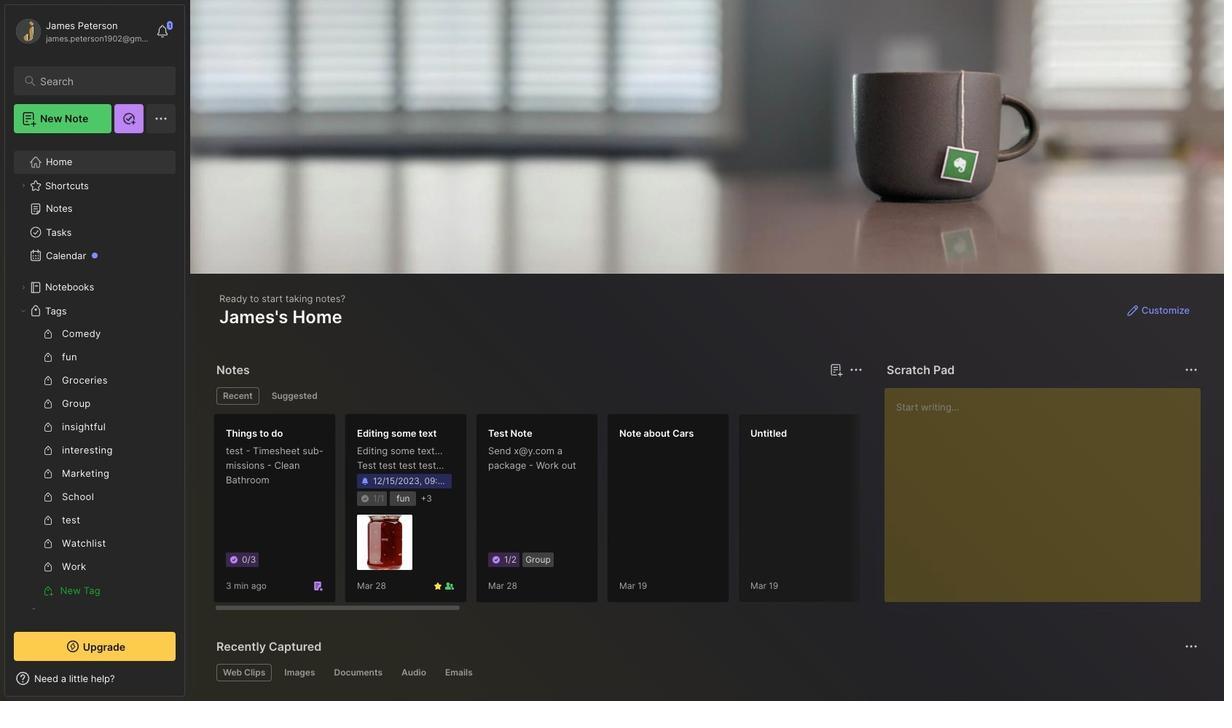 Task type: locate. For each thing, give the bounding box(es) containing it.
1 vertical spatial more actions image
[[1183, 638, 1200, 656]]

0 vertical spatial tab list
[[216, 388, 861, 405]]

expand notebooks image
[[19, 284, 28, 292]]

group
[[14, 323, 167, 603]]

More actions field
[[846, 360, 867, 380], [1181, 360, 1202, 380], [1181, 637, 1202, 657]]

Account field
[[14, 17, 149, 46]]

row group
[[214, 414, 1224, 612]]

none search field inside main element
[[40, 72, 163, 90]]

1 vertical spatial tab list
[[216, 665, 1196, 682]]

expand tags image
[[19, 307, 28, 316]]

tab
[[216, 388, 259, 405], [265, 388, 324, 405], [216, 665, 272, 682], [278, 665, 322, 682], [328, 665, 389, 682], [395, 665, 433, 682], [439, 665, 479, 682]]

WHAT'S NEW field
[[5, 668, 184, 691]]

more actions image
[[1183, 362, 1200, 379]]

tab list
[[216, 388, 861, 405], [216, 665, 1196, 682]]

thumbnail image
[[357, 515, 413, 571]]

None search field
[[40, 72, 163, 90]]

0 horizontal spatial more actions image
[[848, 362, 865, 379]]

1 horizontal spatial more actions image
[[1183, 638, 1200, 656]]

Search text field
[[40, 74, 163, 88]]

more actions image
[[848, 362, 865, 379], [1183, 638, 1200, 656]]

tree
[[5, 142, 184, 658]]

0 vertical spatial more actions image
[[848, 362, 865, 379]]

tree inside main element
[[5, 142, 184, 658]]



Task type: vqa. For each thing, say whether or not it's contained in the screenshot.
Expand Notebooks icon
yes



Task type: describe. For each thing, give the bounding box(es) containing it.
1 tab list from the top
[[216, 388, 861, 405]]

group inside main element
[[14, 323, 167, 603]]

click to collapse image
[[184, 675, 195, 692]]

2 tab list from the top
[[216, 665, 1196, 682]]

Start writing… text field
[[896, 388, 1200, 591]]

main element
[[0, 0, 190, 702]]



